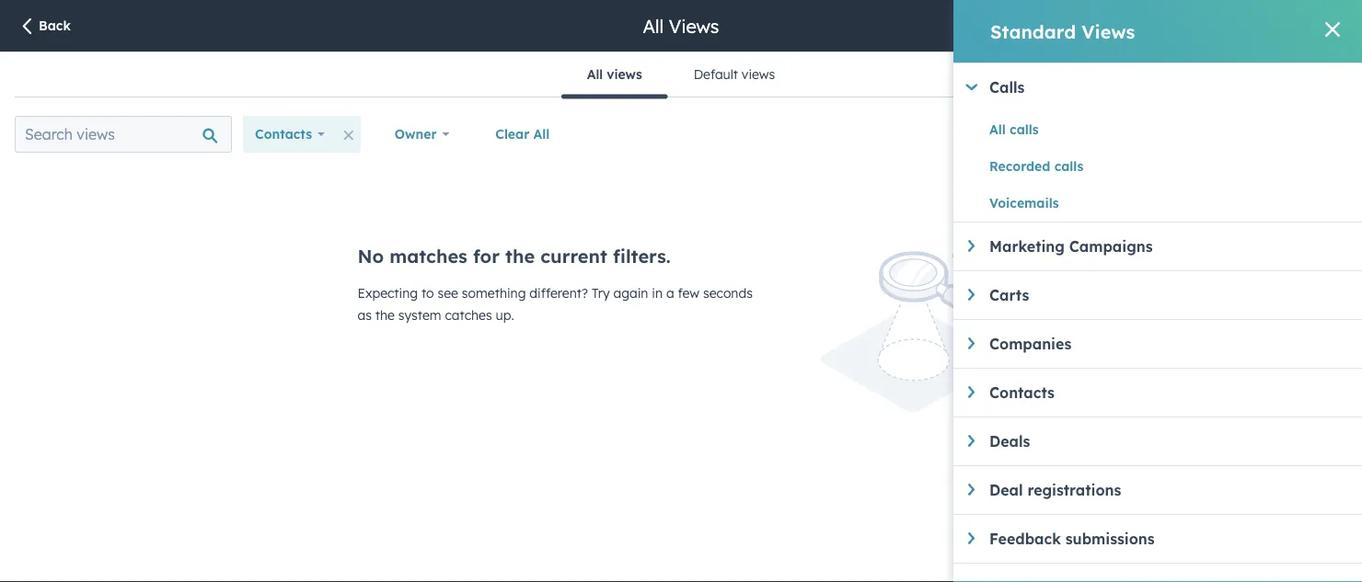 Task type: locate. For each thing, give the bounding box(es) containing it.
1 horizontal spatial views
[[742, 66, 775, 82]]

clear all button
[[483, 116, 562, 153]]

all views
[[643, 14, 719, 37]]

1 caret image from the top
[[968, 240, 975, 252]]

the right the for
[[505, 245, 535, 268]]

caret image inside calls dropdown button
[[966, 84, 978, 90]]

caret image left carts
[[968, 289, 975, 301]]

the inside expecting to see something different? try again in a few seconds as the system catches up.
[[375, 307, 395, 324]]

0 vertical spatial caret image
[[968, 240, 975, 252]]

no matches for the current filters.
[[358, 245, 671, 268]]

caret image inside contacts dropdown button
[[968, 387, 975, 398]]

standard views
[[990, 20, 1135, 43]]

recorded
[[989, 158, 1050, 174]]

views for all views
[[669, 14, 719, 37]]

0 vertical spatial contacts
[[255, 126, 312, 142]]

views right standard on the top right of page
[[1082, 20, 1135, 43]]

2 caret image from the top
[[968, 289, 975, 301]]

0 horizontal spatial views
[[607, 66, 642, 82]]

contacts
[[255, 126, 312, 142], [989, 384, 1055, 402]]

all calls link
[[989, 119, 1238, 141]]

1 views from the left
[[607, 66, 642, 82]]

views right the default
[[742, 66, 775, 82]]

something
[[462, 285, 526, 301]]

all inside navigation
[[587, 66, 603, 82]]

recorded calls link
[[989, 156, 1238, 178]]

caret image inside feedback submissions dropdown button
[[968, 533, 975, 545]]

calls button
[[965, 78, 1362, 97]]

owner
[[395, 126, 437, 142]]

voicemails link
[[989, 192, 1238, 214]]

1 horizontal spatial calls
[[1054, 158, 1084, 174]]

all inside page section element
[[643, 14, 664, 37]]

1 horizontal spatial the
[[505, 245, 535, 268]]

seconds
[[703, 285, 753, 301]]

calls inside all calls link
[[1010, 121, 1039, 138]]

caret image
[[966, 84, 978, 90], [968, 338, 975, 350], [968, 387, 975, 398], [968, 435, 975, 447], [968, 533, 975, 545]]

catches
[[445, 307, 492, 324]]

navigation
[[561, 52, 801, 99]]

caret image for carts
[[968, 289, 975, 301]]

3 caret image from the top
[[968, 484, 975, 496]]

1 vertical spatial caret image
[[968, 289, 975, 301]]

0 horizontal spatial calls
[[1010, 121, 1039, 138]]

companies
[[989, 335, 1072, 353]]

all calls
[[989, 121, 1039, 138]]

0 vertical spatial the
[[505, 245, 535, 268]]

contacts inside popup button
[[255, 126, 312, 142]]

calls for all calls
[[1010, 121, 1039, 138]]

calls right the recorded
[[1054, 158, 1084, 174]]

0 horizontal spatial contacts
[[255, 126, 312, 142]]

views inside page section element
[[669, 14, 719, 37]]

caret image left marketing on the top of page
[[968, 240, 975, 252]]

views for all views
[[607, 66, 642, 82]]

views
[[669, 14, 719, 37], [1082, 20, 1135, 43]]

caret image
[[968, 240, 975, 252], [968, 289, 975, 301], [968, 484, 975, 496]]

all for all views
[[587, 66, 603, 82]]

owner button
[[383, 116, 461, 153]]

the
[[505, 245, 535, 268], [375, 307, 395, 324]]

marketing
[[989, 237, 1065, 256]]

0 horizontal spatial views
[[669, 14, 719, 37]]

0 vertical spatial calls
[[1010, 121, 1039, 138]]

standard
[[990, 20, 1076, 43]]

all views button
[[561, 52, 668, 99]]

deals
[[989, 433, 1030, 451]]

caret image left deal
[[968, 484, 975, 496]]

companies button
[[968, 335, 1362, 353]]

calls up the recorded
[[1010, 121, 1039, 138]]

filters.
[[613, 245, 671, 268]]

contacts button
[[968, 384, 1362, 402]]

voicemails
[[989, 195, 1059, 211]]

1 vertical spatial the
[[375, 307, 395, 324]]

0 horizontal spatial the
[[375, 307, 395, 324]]

matches
[[390, 245, 467, 268]]

caret image inside deal registrations dropdown button
[[968, 484, 975, 496]]

2 views from the left
[[742, 66, 775, 82]]

1 vertical spatial contacts
[[989, 384, 1055, 402]]

carts button
[[968, 286, 1362, 305]]

1 horizontal spatial views
[[1082, 20, 1135, 43]]

in
[[652, 285, 663, 301]]

caret image inside companies dropdown button
[[968, 338, 975, 350]]

calls inside recorded calls "link"
[[1054, 158, 1084, 174]]

caret image inside marketing campaigns 'dropdown button'
[[968, 240, 975, 252]]

caret image inside deals dropdown button
[[968, 435, 975, 447]]

views down page section element
[[607, 66, 642, 82]]

calls
[[1010, 121, 1039, 138], [1054, 158, 1084, 174]]

caret image inside carts dropdown button
[[968, 289, 975, 301]]

2 vertical spatial caret image
[[968, 484, 975, 496]]

expecting to see something different? try again in a few seconds as the system catches up.
[[358, 285, 753, 324]]

recorded calls
[[989, 158, 1084, 174]]

views
[[607, 66, 642, 82], [742, 66, 775, 82]]

all views
[[587, 66, 642, 82]]

caret image for companies
[[968, 338, 975, 350]]

caret image for contacts
[[968, 387, 975, 398]]

views up the default
[[669, 14, 719, 37]]

the right as
[[375, 307, 395, 324]]

1 vertical spatial calls
[[1054, 158, 1084, 174]]

all
[[643, 14, 664, 37], [587, 66, 603, 82], [989, 121, 1006, 138], [533, 126, 550, 142]]

caret image for feedback submissions
[[968, 533, 975, 545]]

caret image for deal registrations
[[968, 484, 975, 496]]

up.
[[496, 307, 514, 324]]



Task type: describe. For each thing, give the bounding box(es) containing it.
carts
[[989, 286, 1029, 305]]

deal
[[989, 481, 1023, 500]]

feedback submissions button
[[968, 530, 1362, 549]]

navigation containing all views
[[561, 52, 801, 99]]

deals button
[[968, 433, 1362, 451]]

close image
[[1325, 22, 1340, 37]]

back
[[39, 17, 71, 34]]

different?
[[530, 285, 588, 301]]

clear
[[495, 126, 529, 142]]

few
[[678, 285, 700, 301]]

see
[[438, 285, 458, 301]]

registrations
[[1028, 481, 1121, 500]]

all for all views
[[643, 14, 664, 37]]

contacts button
[[243, 116, 337, 153]]

marketing campaigns button
[[968, 237, 1362, 256]]

marketing campaigns
[[989, 237, 1153, 256]]

default
[[694, 66, 738, 82]]

campaigns
[[1069, 237, 1153, 256]]

submissions
[[1066, 530, 1155, 549]]

views for default views
[[742, 66, 775, 82]]

as
[[358, 307, 372, 324]]

calls for recorded calls
[[1054, 158, 1084, 174]]

all for all calls
[[989, 121, 1006, 138]]

Search views search field
[[15, 116, 232, 153]]

page section element
[[0, 0, 1362, 52]]

caret image for marketing campaigns
[[968, 240, 975, 252]]

to
[[422, 285, 434, 301]]

views for standard views
[[1082, 20, 1135, 43]]

feedback submissions
[[989, 530, 1155, 549]]

caret image for deals
[[968, 435, 975, 447]]

back link
[[18, 17, 71, 37]]

no
[[358, 245, 384, 268]]

default views
[[694, 66, 775, 82]]

deal registrations
[[989, 481, 1121, 500]]

calls
[[989, 78, 1025, 97]]

for
[[473, 245, 500, 268]]

system
[[398, 307, 441, 324]]

expecting
[[358, 285, 418, 301]]

deal registrations button
[[968, 481, 1362, 500]]

feedback
[[989, 530, 1061, 549]]

clear all
[[495, 126, 550, 142]]

1 horizontal spatial contacts
[[989, 384, 1055, 402]]

caret image for calls
[[966, 84, 978, 90]]

default views button
[[668, 52, 801, 97]]

again
[[613, 285, 648, 301]]

a
[[666, 285, 674, 301]]

current
[[541, 245, 607, 268]]

try
[[592, 285, 610, 301]]



Task type: vqa. For each thing, say whether or not it's contained in the screenshot.
All within the navigation
yes



